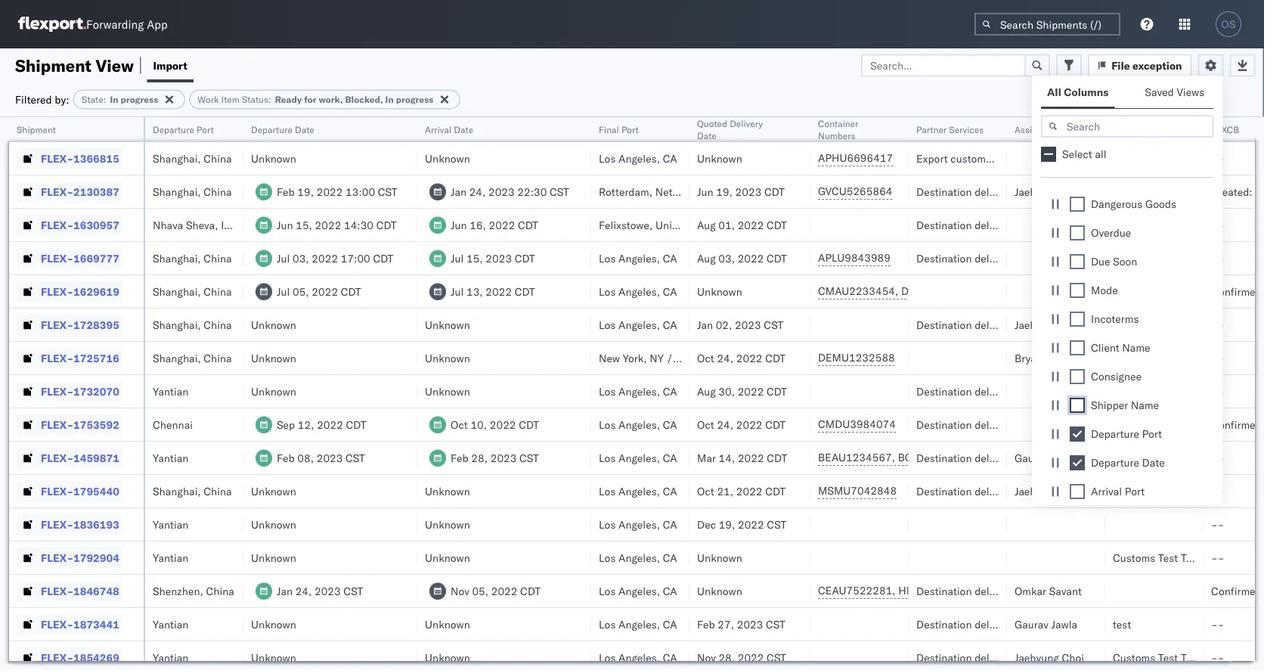 Task type: locate. For each thing, give the bounding box(es) containing it.
1 horizontal spatial 28,
[[719, 651, 735, 664]]

1 horizontal spatial :
[[268, 94, 271, 105]]

1 vertical spatial nov
[[697, 651, 716, 664]]

angeles, for 24,
[[619, 418, 660, 431]]

3 destination from the top
[[917, 385, 972, 398]]

4 los angeles, ca from the top
[[599, 318, 677, 331]]

1 vertical spatial oct 24, 2022 cdt
[[697, 418, 786, 431]]

jaehyung down omkar
[[1015, 651, 1059, 664]]

1 gaurav from the top
[[1015, 451, 1049, 464]]

flex- down flex-1795440 button
[[41, 518, 73, 531]]

china for flex-1846748
[[206, 584, 234, 597]]

nhava sheva, india
[[153, 218, 245, 231]]

destination for unknown
[[917, 584, 972, 597]]

1 destination from the top
[[917, 251, 972, 265]]

13,
[[467, 285, 483, 298]]

0 horizontal spatial import
[[153, 59, 187, 72]]

oct 24, 2022 cdt up aug 30, 2022 cdt
[[697, 351, 786, 364]]

12 los from the top
[[599, 617, 616, 631]]

departure down state : in progress
[[153, 124, 194, 135]]

flex-1854269
[[41, 651, 119, 664]]

0 vertical spatial name
[[1123, 341, 1151, 354]]

destination delivery
[[917, 251, 1012, 265], [917, 318, 1012, 331], [917, 385, 1012, 398], [917, 418, 1012, 431], [917, 451, 1012, 464], [917, 484, 1012, 498], [917, 584, 1012, 597], [917, 617, 1012, 631], [917, 651, 1012, 664]]

12 -- from the top
[[1211, 651, 1225, 664]]

1 vertical spatial aug
[[697, 251, 716, 265]]

5 delivery from the top
[[975, 451, 1012, 464]]

0 vertical spatial gaurav jawla
[[1015, 451, 1078, 464]]

select all
[[1062, 147, 1107, 161]]

1 horizontal spatial 05,
[[472, 584, 489, 597]]

flex- down flex-1792904 button
[[41, 584, 73, 597]]

4 delivery from the top
[[975, 418, 1012, 431]]

port inside button
[[197, 124, 214, 135]]

flex- down flex-1629619 button
[[41, 318, 73, 331]]

7 flex- from the top
[[41, 351, 73, 364]]

jaehyung choi up bryan
[[1015, 318, 1084, 331]]

0 vertical spatial aug
[[697, 218, 716, 231]]

2 03, from the left
[[719, 251, 735, 265]]

1 gaurav jawla from the top
[[1015, 451, 1078, 464]]

new york, ny / newark, nj
[[599, 351, 730, 364]]

-- for 21,
[[1211, 484, 1225, 498]]

oct 24, 2022 cdt for new york, ny / newark, nj
[[697, 351, 786, 364]]

6 ca from the top
[[663, 418, 677, 431]]

jaehyung down customs
[[1015, 185, 1059, 198]]

shipment down filtered
[[17, 124, 56, 135]]

2 jaehyung choi from the top
[[1015, 484, 1084, 498]]

2 -- from the top
[[1211, 218, 1225, 231]]

0 horizontal spatial 15,
[[296, 218, 312, 231]]

1 vertical spatial 28,
[[719, 651, 735, 664]]

departure port inside button
[[153, 124, 214, 135]]

19, up 01,
[[716, 185, 733, 198]]

3 delivery from the top
[[975, 385, 1012, 398]]

departure date button
[[244, 120, 402, 135]]

11 flex- from the top
[[41, 484, 73, 498]]

jul
[[277, 251, 290, 265], [451, 251, 464, 265], [277, 285, 290, 298], [451, 285, 464, 298]]

test
[[1113, 451, 1132, 464], [1113, 617, 1132, 631]]

feb up 'jun 15, 2022 14:30 cdt'
[[277, 185, 295, 198]]

1 vertical spatial jan
[[697, 318, 713, 331]]

13 los from the top
[[599, 651, 616, 664]]

jul 03, 2022 17:00 cdt
[[277, 251, 394, 265]]

7 ca from the top
[[663, 451, 677, 464]]

8 destination delivery from the top
[[917, 617, 1012, 631]]

9 destination from the top
[[917, 651, 972, 664]]

import button
[[147, 48, 193, 82]]

departure inside departure port button
[[153, 124, 194, 135]]

flex- for 1792904
[[41, 551, 73, 564]]

flex-1366815 button
[[17, 148, 122, 169]]

14:30
[[344, 218, 374, 231]]

7 destination delivery from the top
[[917, 584, 1012, 597]]

jaehyung up bryan
[[1015, 318, 1059, 331]]

1 vertical spatial shipment
[[17, 124, 56, 135]]

flex- inside button
[[41, 651, 73, 664]]

china for flex-1728395
[[204, 318, 232, 331]]

7 shanghai, china from the top
[[153, 484, 232, 498]]

flexport. image
[[18, 17, 86, 32]]

oct for msmu7042848
[[697, 484, 714, 498]]

2023 for jul 15, 2023 cdt
[[486, 251, 512, 265]]

0 horizontal spatial departure port
[[153, 124, 214, 135]]

cst
[[378, 185, 398, 198], [550, 185, 569, 198], [764, 318, 784, 331], [346, 451, 365, 464], [520, 451, 539, 464], [767, 518, 787, 531], [344, 584, 363, 597], [766, 617, 786, 631], [767, 651, 786, 664]]

savant
[[1049, 584, 1082, 597]]

1 horizontal spatial in
[[385, 94, 394, 105]]

0 vertical spatial 28,
[[471, 451, 488, 464]]

0 vertical spatial oct 24, 2022 cdt
[[697, 351, 786, 364]]

0 horizontal spatial jun
[[277, 218, 293, 231]]

-- for 03,
[[1211, 251, 1225, 265]]

1 jawla from the top
[[1052, 451, 1078, 464]]

choi up lacaillade,
[[1062, 318, 1084, 331]]

shanghai, for flex-1366815
[[153, 152, 201, 165]]

hlxu6269489,
[[899, 584, 976, 597]]

1 vertical spatial arrival
[[1091, 485, 1122, 498]]

flex-1873441
[[41, 617, 119, 631]]

aug left 01,
[[697, 218, 716, 231]]

2 los angeles, ca from the top
[[599, 251, 677, 265]]

export
[[917, 152, 948, 165]]

6 delivery from the top
[[975, 484, 1012, 498]]

flex- down shipment button
[[41, 152, 73, 165]]

destination for feb 27, 2023 cst
[[917, 617, 972, 631]]

28, down 10,
[[471, 451, 488, 464]]

resize handle column header for shipment
[[126, 117, 144, 670]]

2130387
[[73, 185, 119, 198]]

1 vertical spatial gaurav jawla
[[1015, 617, 1078, 631]]

china for flex-1669777
[[204, 251, 232, 265]]

los for 02,
[[599, 318, 616, 331]]

13 flex- from the top
[[41, 551, 73, 564]]

None checkbox
[[1041, 147, 1056, 162], [1070, 197, 1085, 212], [1070, 312, 1085, 327], [1070, 340, 1085, 355], [1070, 369, 1085, 384], [1070, 455, 1085, 470], [1041, 147, 1056, 162], [1070, 197, 1085, 212], [1070, 312, 1085, 327], [1070, 340, 1085, 355], [1070, 369, 1085, 384], [1070, 455, 1085, 470]]

los angeles, ca for 24,
[[599, 418, 677, 431]]

0 horizontal spatial progress
[[121, 94, 158, 105]]

ca for 02,
[[663, 318, 677, 331]]

12 ca from the top
[[663, 617, 677, 631]]

15, up jul 03, 2022 17:00 cdt
[[296, 218, 312, 231]]

1 horizontal spatial nov
[[697, 651, 716, 664]]

1 aug from the top
[[697, 218, 716, 231]]

flex- down flex-1873441 'button'
[[41, 651, 73, 664]]

6 angeles, from the top
[[619, 418, 660, 431]]

10 resize handle column header from the left
[[1186, 117, 1204, 670]]

departure date up arrival port
[[1091, 456, 1165, 469]]

flex-2130387
[[41, 185, 119, 198]]

oct up mar
[[697, 418, 714, 431]]

2 ca from the top
[[663, 251, 677, 265]]

1 horizontal spatial 15,
[[467, 251, 483, 265]]

flex- for 1836193
[[41, 518, 73, 531]]

los angeles, ca for 27,
[[599, 617, 677, 631]]

dec 19, 2022 cst
[[697, 518, 787, 531]]

-- for 28,
[[1211, 651, 1225, 664]]

28, down 27,
[[719, 651, 735, 664]]

0 horizontal spatial jan
[[277, 584, 293, 597]]

port
[[197, 124, 214, 135], [622, 124, 639, 135], [1142, 427, 1162, 440], [1125, 485, 1145, 498]]

2 gaurav from the top
[[1015, 617, 1049, 631]]

5 shanghai, from the top
[[153, 318, 201, 331]]

8 los angeles, ca from the top
[[599, 484, 677, 498]]

19, for dec
[[719, 518, 735, 531]]

13 angeles, from the top
[[619, 651, 660, 664]]

None checkbox
[[1070, 225, 1085, 240], [1070, 254, 1085, 269], [1070, 283, 1085, 298], [1070, 398, 1085, 413], [1070, 427, 1085, 442], [1070, 484, 1085, 499], [1070, 225, 1085, 240], [1070, 254, 1085, 269], [1070, 283, 1085, 298], [1070, 398, 1085, 413], [1070, 427, 1085, 442], [1070, 484, 1085, 499]]

1 03, from the left
[[293, 251, 309, 265]]

9 angeles, from the top
[[619, 518, 660, 531]]

forwarding
[[86, 17, 144, 31]]

los angeles, ca for 14,
[[599, 451, 677, 464]]

jan for jan 24, 2023 cst
[[277, 584, 293, 597]]

2 vertical spatial confirmed:
[[1211, 584, 1264, 597]]

1 angeles, from the top
[[619, 152, 660, 165]]

test for mar 14, 2022 cdt
[[1113, 451, 1132, 464]]

created:
[[1211, 185, 1253, 198]]

oct for cmdu3984074
[[697, 418, 714, 431]]

Search Shipments (/) text field
[[975, 13, 1121, 36]]

1 horizontal spatial arrival
[[1091, 485, 1122, 498]]

departure port down the work
[[153, 124, 214, 135]]

0 vertical spatial departure date
[[251, 124, 314, 135]]

in right state
[[110, 94, 118, 105]]

angeles, for 19,
[[619, 518, 660, 531]]

arrival date
[[425, 124, 473, 135]]

0 horizontal spatial :
[[103, 94, 106, 105]]

0 vertical spatial import
[[153, 59, 187, 72]]

flex- down flex-1753592 button
[[41, 451, 73, 464]]

feb 08, 2023 cst
[[277, 451, 365, 464]]

flex- down flex-1725716 button
[[41, 385, 73, 398]]

flex- down flex-1630957 button at the top left of page
[[41, 251, 73, 265]]

jun left 16,
[[451, 218, 467, 231]]

feb for feb 08, 2023 cst
[[277, 451, 295, 464]]

1725716
[[73, 351, 119, 364]]

cmau2233454,
[[818, 284, 899, 298]]

2 gaurav jawla from the top
[[1015, 617, 1078, 631]]

1 vertical spatial confirmed:
[[1211, 418, 1264, 431]]

0 horizontal spatial departure date
[[251, 124, 314, 135]]

delivery for jan 02, 2023 cst
[[975, 318, 1012, 331]]

1 vertical spatial 15,
[[467, 251, 483, 265]]

choi left arrival port
[[1062, 484, 1084, 498]]

2023 for jan 24, 2023 22:30 cst
[[489, 185, 515, 198]]

yantian for flex-1732070
[[153, 385, 189, 398]]

flex- down flex-1732070 button
[[41, 418, 73, 431]]

tcnu1234565
[[978, 451, 1052, 464]]

0 vertical spatial jaehyung choi
[[1015, 318, 1084, 331]]

2 confirmed: from the top
[[1211, 418, 1264, 431]]

1 vertical spatial jawla
[[1052, 617, 1078, 631]]

jun 19, 2023 cdt
[[697, 185, 785, 198]]

jaehyung down tcnu1234565
[[1015, 484, 1059, 498]]

11 -- from the top
[[1211, 617, 1225, 631]]

flex- down flex-1728395 button
[[41, 351, 73, 364]]

saved views
[[1145, 85, 1205, 99]]

jaehyung choi for jan 02, 2023 cst
[[1015, 318, 1084, 331]]

flex-1846748
[[41, 584, 119, 597]]

jan
[[451, 185, 467, 198], [697, 318, 713, 331], [277, 584, 293, 597]]

1 jaehyung choi from the top
[[1015, 318, 1084, 331]]

jul for jul 15, 2023 cdt
[[451, 251, 464, 265]]

feb for feb 19, 2022 13:00 cst
[[277, 185, 295, 198]]

jun up the kingdom in the top of the page
[[697, 185, 714, 198]]

1 horizontal spatial jan
[[451, 185, 467, 198]]

19,
[[297, 185, 314, 198], [716, 185, 733, 198], [719, 518, 735, 531]]

ca for 28,
[[663, 651, 677, 664]]

7 los from the top
[[599, 451, 616, 464]]

0 horizontal spatial 03,
[[293, 251, 309, 265]]

0 vertical spatial nov
[[451, 584, 469, 597]]

los angeles, ca for 02,
[[599, 318, 677, 331]]

10 ca from the top
[[663, 551, 677, 564]]

0 horizontal spatial 28,
[[471, 451, 488, 464]]

1 vertical spatial test
[[1113, 617, 1132, 631]]

final
[[599, 124, 619, 135]]

7 delivery from the top
[[975, 584, 1012, 597]]

ca for 27,
[[663, 617, 677, 631]]

confirmed: for demu1232567
[[1211, 285, 1264, 298]]

1836193
[[73, 518, 119, 531]]

1732070
[[73, 385, 119, 398]]

8 delivery from the top
[[975, 617, 1012, 631]]

3 los angeles, ca from the top
[[599, 285, 677, 298]]

shanghai, for flex-1725716
[[153, 351, 201, 364]]

shanghai, for flex-1728395
[[153, 318, 201, 331]]

2 jawla from the top
[[1052, 617, 1078, 631]]

choi left test
[[1062, 185, 1084, 198]]

1 delivery from the top
[[975, 251, 1012, 265]]

15, for jun
[[296, 218, 312, 231]]

cst for feb 27, 2023 cst
[[766, 617, 786, 631]]

7 resize handle column header from the left
[[891, 117, 909, 670]]

flex- for 1630957
[[41, 218, 73, 231]]

flex- down flex-1846748 "button"
[[41, 617, 73, 631]]

jul left "13,"
[[451, 285, 464, 298]]

name right client
[[1123, 341, 1151, 354]]

1 vertical spatial name
[[1131, 399, 1159, 412]]

gaurav jawla for feb 27, 2023 cst
[[1015, 617, 1078, 631]]

24,
[[469, 185, 486, 198], [717, 351, 734, 364], [717, 418, 734, 431], [295, 584, 312, 597]]

jun right india
[[277, 218, 293, 231]]

shipment view
[[15, 55, 134, 76]]

7 angeles, from the top
[[619, 451, 660, 464]]

quoted
[[697, 118, 727, 129]]

delivery for oct 24, 2022 cdt
[[975, 418, 1012, 431]]

choi right client
[[1148, 351, 1170, 364]]

angeles, for 21,
[[619, 484, 660, 498]]

3 shanghai, from the top
[[153, 251, 201, 265]]

shipper name
[[1091, 399, 1159, 412]]

3 aug from the top
[[697, 385, 716, 398]]

: left ready
[[268, 94, 271, 105]]

4 destination delivery from the top
[[917, 418, 1012, 431]]

5 los angeles, ca from the top
[[599, 385, 677, 398]]

choi for oct 21, 2022 cdt
[[1062, 484, 1084, 498]]

2 progress from the left
[[396, 94, 434, 105]]

1 resize handle column header from the left
[[126, 117, 144, 670]]

2 destination delivery from the top
[[917, 318, 1012, 331]]

jun for jun 15, 2022 14:30 cdt
[[277, 218, 293, 231]]

feb down 'oct 10, 2022 cdt'
[[451, 451, 469, 464]]

exception
[[1133, 59, 1182, 72]]

28,
[[471, 451, 488, 464], [719, 651, 735, 664]]

01,
[[719, 218, 735, 231]]

filtered by:
[[15, 93, 69, 106]]

19, for feb
[[297, 185, 314, 198]]

yantian
[[153, 385, 189, 398], [153, 451, 189, 464], [153, 518, 189, 531], [153, 551, 189, 564], [153, 617, 189, 631], [153, 651, 189, 664]]

angeles, for 27,
[[619, 617, 660, 631]]

0 horizontal spatial nov
[[451, 584, 469, 597]]

03, down 01,
[[719, 251, 735, 265]]

2 vertical spatial aug
[[697, 385, 716, 398]]

1 horizontal spatial import
[[997, 152, 1029, 165]]

test for feb 27, 2023 cst
[[1113, 617, 1132, 631]]

19, right dec
[[719, 518, 735, 531]]

: down the view
[[103, 94, 106, 105]]

0 vertical spatial 15,
[[296, 218, 312, 231]]

jul up jul 13, 2022 cdt
[[451, 251, 464, 265]]

cst for nov 28, 2022 cst
[[767, 651, 786, 664]]

1 destination delivery from the top
[[917, 251, 1012, 265]]

container
[[818, 118, 859, 129]]

saved
[[1145, 85, 1174, 99]]

los angeles, ca for 21,
[[599, 484, 677, 498]]

shipment inside button
[[17, 124, 56, 135]]

0 horizontal spatial arrival
[[425, 124, 452, 135]]

19, up 'jun 15, 2022 14:30 cdt'
[[297, 185, 314, 198]]

5 los from the top
[[599, 385, 616, 398]]

felixstowe,
[[599, 218, 653, 231]]

flex-
[[41, 152, 73, 165], [41, 185, 73, 198], [41, 218, 73, 231], [41, 251, 73, 265], [41, 285, 73, 298], [41, 318, 73, 331], [41, 351, 73, 364], [41, 385, 73, 398], [41, 418, 73, 431], [41, 451, 73, 464], [41, 484, 73, 498], [41, 518, 73, 531], [41, 551, 73, 564], [41, 584, 73, 597], [41, 617, 73, 631], [41, 651, 73, 664]]

1 yantian from the top
[[153, 385, 189, 398]]

progress up arrival date
[[396, 94, 434, 105]]

columns
[[1064, 85, 1109, 99]]

0 vertical spatial jawla
[[1052, 451, 1078, 464]]

choi down savant
[[1062, 651, 1084, 664]]

shipment up by:
[[15, 55, 92, 76]]

for
[[304, 94, 317, 105]]

8 destination from the top
[[917, 617, 972, 631]]

0 horizontal spatial 05,
[[293, 285, 309, 298]]

flex- inside "button"
[[41, 584, 73, 597]]

9 destination delivery from the top
[[917, 651, 1012, 664]]

7 destination from the top
[[917, 584, 972, 597]]

jul 05, 2022 cdt
[[277, 285, 361, 298]]

2 oct 24, 2022 cdt from the top
[[697, 418, 786, 431]]

delivery for aug 03, 2022 cdt
[[975, 251, 1012, 265]]

bozo1234565,
[[898, 451, 975, 464]]

0 vertical spatial departure port
[[153, 124, 214, 135]]

jun
[[697, 185, 714, 198], [277, 218, 293, 231], [451, 218, 467, 231]]

jawla for mar 14, 2022 cdt
[[1052, 451, 1078, 464]]

flex- for 1366815
[[41, 152, 73, 165]]

file exception button
[[1088, 54, 1192, 77], [1088, 54, 1192, 77]]

1 flex- from the top
[[41, 152, 73, 165]]

export customs, import customs
[[917, 152, 1073, 165]]

2 destination from the top
[[917, 318, 972, 331]]

import down app
[[153, 59, 187, 72]]

feb for feb 28, 2023 cst
[[451, 451, 469, 464]]

8 los from the top
[[599, 484, 616, 498]]

mode
[[1091, 284, 1118, 297]]

3 jaehyung choi from the top
[[1015, 651, 1084, 664]]

0 vertical spatial shipment
[[15, 55, 92, 76]]

los for 19,
[[599, 518, 616, 531]]

oct 24, 2022 cdt down aug 30, 2022 cdt
[[697, 418, 786, 431]]

1 horizontal spatial jun
[[451, 218, 467, 231]]

los angeles, ca for 19,
[[599, 518, 677, 531]]

16 flex- from the top
[[41, 651, 73, 664]]

15,
[[296, 218, 312, 231], [467, 251, 483, 265]]

agent
[[1151, 185, 1179, 198]]

jul up jul 05, 2022 cdt
[[277, 251, 290, 265]]

8 ca from the top
[[663, 484, 677, 498]]

china for flex-1795440
[[204, 484, 232, 498]]

flex-1630957 button
[[17, 214, 122, 236]]

0 vertical spatial arrival
[[425, 124, 452, 135]]

departure down status
[[251, 124, 293, 135]]

destination for aug 03, 2022 cdt
[[917, 251, 972, 265]]

unknown
[[251, 152, 296, 165], [425, 152, 470, 165], [697, 152, 743, 165], [697, 285, 743, 298], [251, 318, 296, 331], [425, 318, 470, 331], [251, 351, 296, 364], [425, 351, 470, 364], [251, 385, 296, 398], [425, 385, 470, 398], [251, 484, 296, 498], [425, 484, 470, 498], [251, 518, 296, 531], [425, 518, 470, 531], [251, 551, 296, 564], [425, 551, 470, 564], [697, 551, 743, 564], [697, 584, 743, 597], [251, 617, 296, 631], [425, 617, 470, 631], [251, 651, 296, 664], [425, 651, 470, 664]]

resize handle column header
[[126, 117, 144, 670], [225, 117, 244, 670], [399, 117, 417, 670], [573, 117, 591, 670], [672, 117, 690, 670], [793, 117, 811, 670], [891, 117, 909, 670], [989, 117, 1007, 670], [1087, 117, 1106, 670], [1186, 117, 1204, 670]]

08,
[[297, 451, 314, 464]]

13 ca from the top
[[663, 651, 677, 664]]

1 horizontal spatial 03,
[[719, 251, 735, 265]]

flex- down 'flex-2130387' button
[[41, 218, 73, 231]]

departure date down ready
[[251, 124, 314, 135]]

os button
[[1211, 7, 1246, 42]]

flex- down flex-1836193 button
[[41, 551, 73, 564]]

03, for aug
[[719, 251, 735, 265]]

progress down the view
[[121, 94, 158, 105]]

nov 28, 2022 cst
[[697, 651, 786, 664]]

0 vertical spatial gaurav
[[1015, 451, 1049, 464]]

flex- down the flex-1669777 'button'
[[41, 285, 73, 298]]

los for 03,
[[599, 251, 616, 265]]

5 destination from the top
[[917, 451, 972, 464]]

03, up jul 05, 2022 cdt
[[293, 251, 309, 265]]

12 angeles, from the top
[[619, 617, 660, 631]]

app
[[147, 17, 168, 31]]

yantian for flex-1836193
[[153, 518, 189, 531]]

omkar
[[1015, 584, 1047, 597]]

2 flex- from the top
[[41, 185, 73, 198]]

jaehyung choi down omkar savant
[[1015, 651, 1084, 664]]

feb
[[277, 185, 295, 198], [277, 451, 295, 464], [451, 451, 469, 464], [697, 617, 715, 631]]

0 vertical spatial 05,
[[293, 285, 309, 298]]

feb 19, 2022 13:00 cst
[[277, 185, 398, 198]]

6 yantian from the top
[[153, 651, 189, 664]]

arrival for arrival port
[[1091, 485, 1122, 498]]

14,
[[719, 451, 735, 464]]

feb left 08,
[[277, 451, 295, 464]]

2 horizontal spatial jun
[[697, 185, 714, 198]]

departure port down shipper name
[[1091, 427, 1162, 440]]

all columns
[[1047, 85, 1109, 99]]

16,
[[470, 218, 486, 231]]

Search... text field
[[861, 54, 1026, 77]]

4 ca from the top
[[663, 318, 677, 331]]

6 resize handle column header from the left
[[793, 117, 811, 670]]

5 destination delivery from the top
[[917, 451, 1012, 464]]

delivery for mar 14, 2022 cdt
[[975, 451, 1012, 464]]

1 vertical spatial jaehyung choi
[[1015, 484, 1084, 498]]

flex-1629619
[[41, 285, 119, 298]]

destination for oct 24, 2022 cdt
[[917, 418, 972, 431]]

1 test from the top
[[1113, 451, 1132, 464]]

4 shanghai, from the top
[[153, 285, 201, 298]]

feb left 27,
[[697, 617, 715, 631]]

2 vertical spatial jan
[[277, 584, 293, 597]]

delivery for aug 30, 2022 cdt
[[975, 385, 1012, 398]]

1 vertical spatial gaurav
[[1015, 617, 1049, 631]]

flex- for 1669777
[[41, 251, 73, 265]]

import down assignee
[[997, 152, 1029, 165]]

oct left the 21,
[[697, 484, 714, 498]]

0 horizontal spatial in
[[110, 94, 118, 105]]

aug down the kingdom in the top of the page
[[697, 251, 716, 265]]

import inside import button
[[153, 59, 187, 72]]

2 aug from the top
[[697, 251, 716, 265]]

13 los angeles, ca from the top
[[599, 651, 677, 664]]

date inside button
[[454, 124, 473, 135]]

1 vertical spatial 05,
[[472, 584, 489, 597]]

9 -- from the top
[[1211, 518, 1225, 531]]

aug left 30,
[[697, 385, 716, 398]]

shanghai, for flex-1669777
[[153, 251, 201, 265]]

oct left nj
[[697, 351, 714, 364]]

sep 12, 2022 cdt
[[277, 418, 366, 431]]

jaehyung choi down tcnu1234565
[[1015, 484, 1084, 498]]

1 confirmed: from the top
[[1211, 285, 1264, 298]]

2 horizontal spatial jan
[[697, 318, 713, 331]]

shipment
[[15, 55, 92, 76], [17, 124, 56, 135]]

angeles,
[[619, 152, 660, 165], [619, 251, 660, 265], [619, 285, 660, 298], [619, 318, 660, 331], [619, 385, 660, 398], [619, 418, 660, 431], [619, 451, 660, 464], [619, 484, 660, 498], [619, 518, 660, 531], [619, 551, 660, 564], [619, 584, 660, 597], [619, 617, 660, 631], [619, 651, 660, 664]]

arrival inside button
[[425, 124, 452, 135]]

name right shipper
[[1131, 399, 1159, 412]]

flex- down flex-1459871 button
[[41, 484, 73, 498]]

0 vertical spatial jan
[[451, 185, 467, 198]]

0 vertical spatial test
[[1113, 451, 1132, 464]]

shanghai, for flex-2130387
[[153, 185, 201, 198]]

jul down jul 03, 2022 17:00 cdt
[[277, 285, 290, 298]]

2 angeles, from the top
[[619, 251, 660, 265]]

flex-1836193 button
[[17, 514, 122, 535]]

in right blocked,
[[385, 94, 394, 105]]

6 destination delivery from the top
[[917, 484, 1012, 498]]

-- for 02,
[[1211, 318, 1225, 331]]

flex-1854269 button
[[17, 647, 122, 668]]

2 vertical spatial jaehyung choi
[[1015, 651, 1084, 664]]

choi
[[1062, 185, 1084, 198], [1062, 318, 1084, 331], [1148, 351, 1170, 364], [1062, 484, 1084, 498], [1062, 651, 1084, 664]]

15, up "13,"
[[467, 251, 483, 265]]

05, for jul
[[293, 285, 309, 298]]

flex- down flex-1366815 button
[[41, 185, 73, 198]]

6 destination from the top
[[917, 484, 972, 498]]

ca for 24,
[[663, 418, 677, 431]]

1 horizontal spatial progress
[[396, 94, 434, 105]]

1 horizontal spatial departure port
[[1091, 427, 1162, 440]]

27,
[[718, 617, 734, 631]]

1 vertical spatial departure date
[[1091, 456, 1165, 469]]

nov
[[451, 584, 469, 597], [697, 651, 716, 664]]

0 vertical spatial confirmed:
[[1211, 285, 1264, 298]]

destination for oct 21, 2022 cdt
[[917, 484, 972, 498]]

aug 30, 2022 cdt
[[697, 385, 787, 398]]

9 flex- from the top
[[41, 418, 73, 431]]

flex- for 1728395
[[41, 318, 73, 331]]



Task type: vqa. For each thing, say whether or not it's contained in the screenshot.
Jan 02, 2023 CST Jaehyung Choi
yes



Task type: describe. For each thing, give the bounding box(es) containing it.
2023 for jan 02, 2023 cst
[[735, 318, 761, 331]]

1629619
[[73, 285, 119, 298]]

10 -- from the top
[[1211, 551, 1225, 564]]

1 : from the left
[[103, 94, 106, 105]]

jun for jun 19, 2023 cdt
[[697, 185, 714, 198]]

nov for nov 28, 2022 cst
[[697, 651, 716, 664]]

filtered
[[15, 93, 52, 106]]

aphu6696417
[[818, 151, 893, 164]]

flex-1725716
[[41, 351, 119, 364]]

feb for feb 27, 2023 cst
[[697, 617, 715, 631]]

bryan
[[1015, 351, 1043, 364]]

newark,
[[676, 351, 716, 364]]

gaurav for feb 27, 2023 cst
[[1015, 617, 1049, 631]]

11 los from the top
[[599, 584, 616, 597]]

ca for 03,
[[663, 251, 677, 265]]

flex-1366815
[[41, 152, 119, 165]]

jaehyung up 'consignee'
[[1100, 351, 1145, 364]]

2023 for feb 27, 2023 cst
[[737, 617, 763, 631]]

los for 27,
[[599, 617, 616, 631]]

aug for aug 01, 2022 cdt
[[697, 218, 716, 231]]

3 los from the top
[[599, 285, 616, 298]]

destination delivery for unknown
[[917, 584, 1012, 597]]

saved views button
[[1139, 79, 1214, 108]]

jun 15, 2022 14:30 cdt
[[277, 218, 397, 231]]

port inside button
[[622, 124, 639, 135]]

21,
[[717, 484, 734, 498]]

container numbers
[[818, 118, 859, 141]]

oct for demu1232588
[[697, 351, 714, 364]]

los for 24,
[[599, 418, 616, 431]]

1 -- from the top
[[1211, 152, 1225, 165]]

11 ca from the top
[[663, 584, 677, 597]]

1 los from the top
[[599, 152, 616, 165]]

shipper
[[1091, 399, 1128, 412]]

demu1232588
[[818, 351, 895, 364]]

flex-1725716 button
[[17, 347, 122, 369]]

angeles, for 28,
[[619, 651, 660, 664]]

cst for dec 19, 2022 cst
[[767, 518, 787, 531]]

8 resize handle column header from the left
[[989, 117, 1007, 670]]

jaehyung for jun 19, 2023 cdt
[[1015, 185, 1059, 198]]

flex-1669777
[[41, 251, 119, 265]]

Search text field
[[1041, 115, 1214, 138]]

jan 24, 2023 22:30 cst
[[451, 185, 569, 198]]

destination for jan 02, 2023 cst
[[917, 318, 972, 331]]

resize handle column header for container numbers
[[891, 117, 909, 670]]

02,
[[716, 318, 732, 331]]

status
[[242, 94, 268, 105]]

jul for jul 05, 2022 cdt
[[277, 285, 290, 298]]

flex-1795440 button
[[17, 481, 122, 502]]

mar
[[697, 451, 716, 464]]

flex-1459871
[[41, 451, 119, 464]]

yantian for flex-1873441
[[153, 617, 189, 631]]

partner
[[917, 124, 947, 135]]

11 los angeles, ca from the top
[[599, 584, 677, 597]]

delivery
[[730, 118, 763, 129]]

jul 15, 2023 cdt
[[451, 251, 535, 265]]

los angeles, ca for 03,
[[599, 251, 677, 265]]

choi for jan 02, 2023 cst
[[1062, 318, 1084, 331]]

1 los angeles, ca from the top
[[599, 152, 677, 165]]

sheva,
[[186, 218, 218, 231]]

3 ca from the top
[[663, 285, 677, 298]]

flex-1753592
[[41, 418, 119, 431]]

yantian for flex-1854269
[[153, 651, 189, 664]]

created: 10
[[1211, 185, 1264, 198]]

1 vertical spatial import
[[997, 152, 1029, 165]]

1 progress from the left
[[121, 94, 158, 105]]

yantian for flex-1792904
[[153, 551, 189, 564]]

name for client name
[[1123, 341, 1151, 354]]

jaehyung for jan 02, 2023 cst
[[1015, 318, 1059, 331]]

shanghai, for flex-1795440
[[153, 484, 201, 498]]

05, for nov
[[472, 584, 489, 597]]

flex-1873441 button
[[17, 614, 122, 635]]

jun for jun 16, 2022 cdt
[[451, 218, 467, 231]]

1 ca from the top
[[663, 152, 677, 165]]

resize handle column header for final port
[[672, 117, 690, 670]]

feb 27, 2023 cst
[[697, 617, 786, 631]]

ca for 19,
[[663, 518, 677, 531]]

china for flex-2130387
[[204, 185, 232, 198]]

cst for feb 28, 2023 cst
[[520, 451, 539, 464]]

final port
[[599, 124, 639, 135]]

forwarding app
[[86, 17, 168, 31]]

destination delivery for nov 28, 2022 cst
[[917, 651, 1012, 664]]

destination delivery for oct 21, 2022 cdt
[[917, 484, 1012, 498]]

jaehyung choi for oct 21, 2022 cdt
[[1015, 484, 1084, 498]]

destination delivery for aug 30, 2022 cdt
[[917, 385, 1012, 398]]

nov 05, 2022 cdt
[[451, 584, 541, 597]]

confirmed: for hlxu6269489,
[[1211, 584, 1264, 597]]

jawla for feb 27, 2023 cst
[[1052, 617, 1078, 631]]

-- for 01,
[[1211, 218, 1225, 231]]

beau1234567,
[[818, 451, 895, 464]]

shanghai, china for flex-2130387
[[153, 185, 232, 198]]

choi for jun 19, 2023 cdt
[[1062, 185, 1084, 198]]

28, for feb
[[471, 451, 488, 464]]

-- for 19,
[[1211, 518, 1225, 531]]

work,
[[319, 94, 343, 105]]

departure inside departure date button
[[251, 124, 293, 135]]

departure up arrival port
[[1091, 456, 1140, 469]]

felixstowe, united kingdom
[[599, 218, 733, 231]]

quoted delivery date
[[697, 118, 763, 141]]

flex-1792904 button
[[17, 547, 122, 568]]

los angeles, ca for 30,
[[599, 385, 677, 398]]

departure down shipper
[[1091, 427, 1140, 440]]

services
[[949, 124, 984, 135]]

dangerous goods
[[1091, 197, 1177, 211]]

state
[[82, 94, 103, 105]]

los for 30,
[[599, 385, 616, 398]]

cst for jan 02, 2023 cst
[[764, 318, 784, 331]]

-- for 27,
[[1211, 617, 1225, 631]]

hlxu8034992
[[979, 584, 1053, 597]]

lacaillade,
[[1046, 351, 1098, 364]]

destination delivery for oct 24, 2022 cdt
[[917, 418, 1012, 431]]

date inside "quoted delivery date"
[[697, 130, 717, 141]]

shanghai, china for flex-1728395
[[153, 318, 232, 331]]

file
[[1112, 59, 1130, 72]]

2023 for feb 08, 2023 cst
[[317, 451, 343, 464]]

customs
[[1032, 152, 1073, 165]]

flex-1732070
[[41, 385, 119, 398]]

los for 14,
[[599, 451, 616, 464]]

departure date inside button
[[251, 124, 314, 135]]

cmau2233454, demu1232567
[[818, 284, 978, 298]]

flex- for 1732070
[[41, 385, 73, 398]]

ready
[[275, 94, 302, 105]]

china for flex-1629619
[[204, 285, 232, 298]]

1 horizontal spatial departure date
[[1091, 456, 1165, 469]]

resize handle column header for quoted delivery date
[[793, 117, 811, 670]]

11 angeles, from the top
[[619, 584, 660, 597]]

flex-1629619 button
[[17, 281, 122, 302]]

destination delivery for mar 14, 2022 cdt
[[917, 451, 1012, 464]]

9 resize handle column header from the left
[[1087, 117, 1106, 670]]

10 los angeles, ca from the top
[[599, 551, 677, 564]]

york,
[[623, 351, 647, 364]]

los for 21,
[[599, 484, 616, 498]]

3 angeles, from the top
[[619, 285, 660, 298]]

12,
[[298, 418, 314, 431]]

los for 28,
[[599, 651, 616, 664]]

angeles, for 03,
[[619, 251, 660, 265]]

destination delivery for feb 27, 2023 cst
[[917, 617, 1012, 631]]

shanghai, china for flex-1629619
[[153, 285, 232, 298]]

ca for 30,
[[663, 385, 677, 398]]

1 vertical spatial departure port
[[1091, 427, 1162, 440]]

oct 24, 2022 cdt for los angeles, ca
[[697, 418, 786, 431]]

shenzhen, china
[[153, 584, 234, 597]]

arrival date button
[[417, 120, 576, 135]]

nj
[[718, 351, 730, 364]]

1459871
[[73, 451, 119, 464]]

10 los from the top
[[599, 551, 616, 564]]

1 in from the left
[[110, 94, 118, 105]]

1728395
[[73, 318, 119, 331]]

by:
[[55, 93, 69, 106]]

partner services
[[917, 124, 984, 135]]

test
[[1096, 185, 1116, 198]]

2 in from the left
[[385, 94, 394, 105]]

nov for nov 05, 2022 cdt
[[451, 584, 469, 597]]

aug 03, 2022 cdt
[[697, 251, 787, 265]]

origin
[[1119, 185, 1148, 198]]

28, for nov
[[719, 651, 735, 664]]

feb 28, 2023 cst
[[451, 451, 539, 464]]

flex- for 1795440
[[41, 484, 73, 498]]

los angeles, ca for 28,
[[599, 651, 677, 664]]

shipment for shipment view
[[15, 55, 92, 76]]

jul for jul 03, 2022 17:00 cdt
[[277, 251, 290, 265]]

17:00
[[341, 251, 370, 265]]

work
[[198, 94, 219, 105]]

10 angeles, from the top
[[619, 551, 660, 564]]

flex- for 1846748
[[41, 584, 73, 597]]

customs,
[[951, 152, 995, 165]]

shanghai, china for flex-1725716
[[153, 351, 232, 364]]

delivery for nov 28, 2022 cst
[[975, 651, 1012, 664]]

angeles, for 30,
[[619, 385, 660, 398]]

shipment button
[[9, 120, 129, 135]]

oct 10, 2022 cdt
[[451, 418, 539, 431]]

bryan lacaillade, jaehyung choi
[[1015, 351, 1170, 364]]

flex- for 1459871
[[41, 451, 73, 464]]

flex- for 1753592
[[41, 418, 73, 431]]

1366815
[[73, 152, 119, 165]]

jaehyung for oct 21, 2022 cdt
[[1015, 484, 1059, 498]]

yantian for flex-1459871
[[153, 451, 189, 464]]

2 : from the left
[[268, 94, 271, 105]]

cmdu3984074
[[818, 417, 896, 431]]

oct left 10,
[[451, 418, 468, 431]]

all columns button
[[1041, 79, 1115, 108]]

ceau7522281, hlxu6269489, hlxu8034992
[[818, 584, 1053, 597]]

state : in progress
[[82, 94, 158, 105]]

nhava
[[153, 218, 183, 231]]

aug for aug 03, 2022 cdt
[[697, 251, 716, 265]]

1753592
[[73, 418, 119, 431]]

1873441
[[73, 617, 119, 631]]

jaehyung choi - test origin agent
[[1015, 185, 1179, 198]]

jun 16, 2022 cdt
[[451, 218, 538, 231]]



